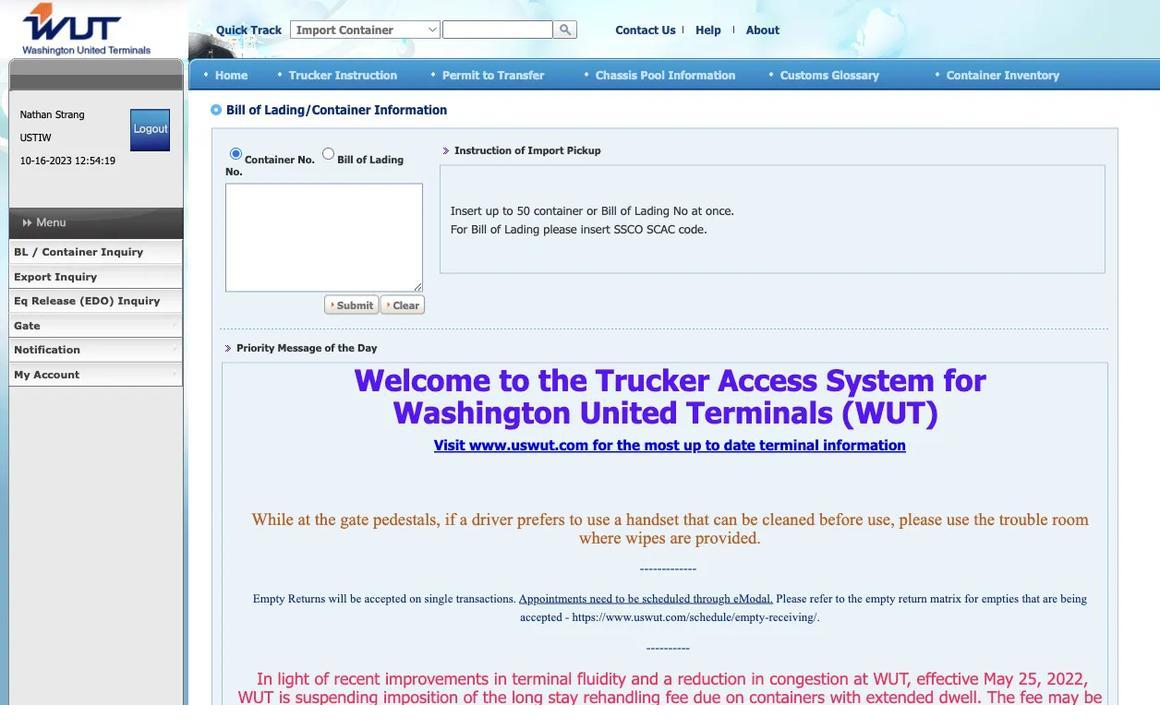 Task type: locate. For each thing, give the bounding box(es) containing it.
quick track
[[216, 23, 282, 36]]

customs glossary
[[781, 68, 879, 81]]

0 vertical spatial container
[[947, 68, 1001, 81]]

inquiry for container
[[101, 246, 143, 258]]

(edo)
[[79, 295, 114, 307]]

10-16-2023 12:54:19
[[20, 154, 115, 167]]

1 vertical spatial container
[[42, 246, 98, 258]]

my account link
[[8, 363, 183, 387]]

contact us link
[[616, 23, 676, 36]]

bl / container inquiry
[[14, 246, 143, 258]]

0 horizontal spatial container
[[42, 246, 98, 258]]

inquiry right the (edo)
[[118, 295, 160, 307]]

nathan
[[20, 108, 52, 121]]

gate link
[[8, 314, 183, 338]]

permit to transfer
[[442, 68, 544, 81]]

container up export inquiry
[[42, 246, 98, 258]]

nathan strang
[[20, 108, 85, 121]]

12:54:19
[[75, 154, 115, 167]]

inventory
[[1004, 68, 1060, 81]]

my account
[[14, 368, 80, 381]]

ustiw
[[20, 131, 51, 144]]

glossary
[[832, 68, 879, 81]]

about
[[746, 23, 780, 36]]

notification
[[14, 344, 80, 356]]

inquiry
[[101, 246, 143, 258], [55, 270, 97, 283], [118, 295, 160, 307]]

1 horizontal spatial container
[[947, 68, 1001, 81]]

export inquiry
[[14, 270, 97, 283]]

container left inventory
[[947, 68, 1001, 81]]

inquiry down bl / container inquiry
[[55, 270, 97, 283]]

16-
[[35, 154, 50, 167]]

2 vertical spatial inquiry
[[118, 295, 160, 307]]

chassis
[[596, 68, 637, 81]]

0 vertical spatial inquiry
[[101, 246, 143, 258]]

about link
[[746, 23, 780, 36]]

account
[[34, 368, 80, 381]]

bl / container inquiry link
[[8, 240, 183, 265]]

gate
[[14, 319, 40, 332]]

None text field
[[442, 20, 553, 39]]

contact
[[616, 23, 659, 36]]

track
[[251, 23, 282, 36]]

help
[[696, 23, 721, 36]]

eq
[[14, 295, 28, 307]]

container
[[947, 68, 1001, 81], [42, 246, 98, 258]]

trucker instruction
[[289, 68, 397, 81]]

inquiry up export inquiry link
[[101, 246, 143, 258]]



Task type: describe. For each thing, give the bounding box(es) containing it.
trucker
[[289, 68, 332, 81]]

chassis pool information
[[596, 68, 736, 81]]

container inside bl / container inquiry link
[[42, 246, 98, 258]]

container inventory
[[947, 68, 1060, 81]]

help link
[[696, 23, 721, 36]]

us
[[662, 23, 676, 36]]

login image
[[130, 109, 170, 151]]

transfer
[[498, 68, 544, 81]]

10-
[[20, 154, 35, 167]]

eq release (edo) inquiry link
[[8, 289, 183, 314]]

inquiry for (edo)
[[118, 295, 160, 307]]

export inquiry link
[[8, 265, 183, 289]]

customs
[[781, 68, 828, 81]]

release
[[31, 295, 76, 307]]

1 vertical spatial inquiry
[[55, 270, 97, 283]]

strang
[[55, 108, 85, 121]]

information
[[668, 68, 736, 81]]

notification link
[[8, 338, 183, 363]]

permit
[[442, 68, 480, 81]]

eq release (edo) inquiry
[[14, 295, 160, 307]]

home
[[215, 68, 248, 81]]

bl
[[14, 246, 28, 258]]

contact us
[[616, 23, 676, 36]]

instruction
[[335, 68, 397, 81]]

to
[[483, 68, 494, 81]]

pool
[[641, 68, 665, 81]]

/
[[32, 246, 39, 258]]

export
[[14, 270, 51, 283]]

quick
[[216, 23, 248, 36]]

my
[[14, 368, 30, 381]]

2023
[[50, 154, 72, 167]]



Task type: vqa. For each thing, say whether or not it's contained in the screenshot.
Nathan Strang
yes



